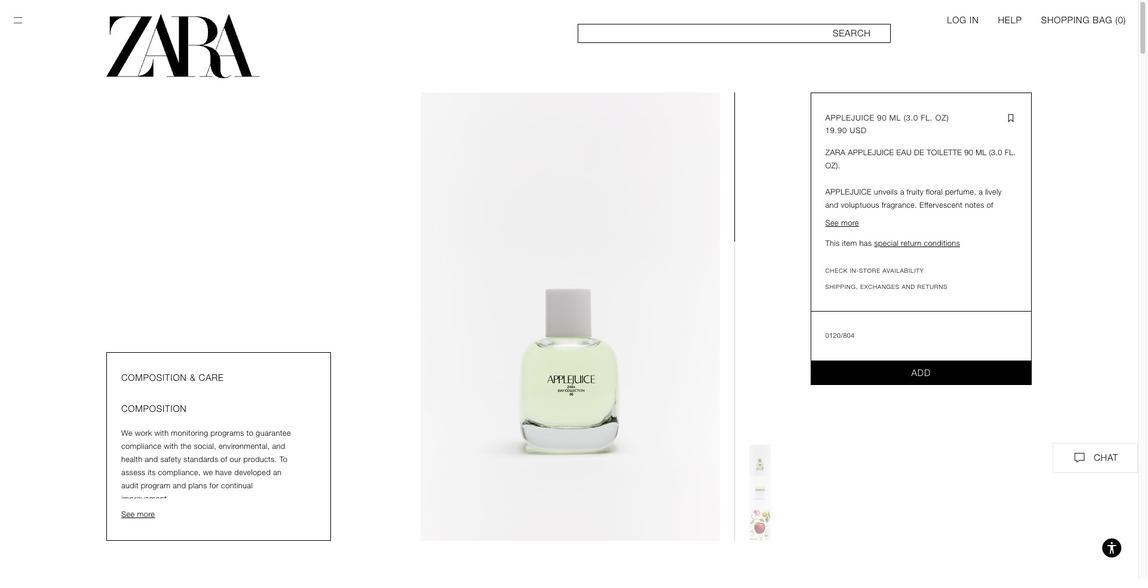 Task type: vqa. For each thing, say whether or not it's contained in the screenshot.
ZARA logo United States.
no



Task type: describe. For each thing, give the bounding box(es) containing it.
usd
[[850, 126, 867, 135]]

assess
[[121, 469, 145, 478]]

programs
[[211, 429, 244, 438]]

in
[[970, 15, 980, 26]]

developed
[[234, 469, 271, 478]]

tray icon image
[[1073, 451, 1087, 466]]

zara applejuice 90 ml (3.0 fl. oz) -  - image 1 image
[[750, 477, 771, 510]]

applejuice unveils a fruity floral perfume, a lively and voluptuous fragrance. effervescent notes of apple, orange, and pink grapefruit reveal a vibrant fresh top note. at its core, the fragrance highlights the sensuality and femininity of a natural floral bouquet (rose, jasmine, violet, and peony). the musky woody notes of cedar and sandalwood enhance the modern silhouette of the composition and add an enveloping touch.
[[826, 188, 1014, 315]]

note.
[[859, 227, 877, 236]]

and left pink
[[879, 214, 892, 223]]

bag
[[1093, 15, 1113, 26]]

our
[[230, 456, 241, 465]]

of up vibrant
[[987, 201, 994, 210]]

femininity
[[826, 253, 859, 262]]

its inside applejuice unveils a fruity floral perfume, a lively and voluptuous fragrance. effervescent notes of apple, orange, and pink grapefruit reveal a vibrant fresh top note. at its core, the fragrance highlights the sensuality and femininity of a natural floral bouquet (rose, jasmine, violet, and peony). the musky woody notes of cedar and sandalwood enhance the modern silhouette of the composition and add an enveloping touch.
[[836, 240, 844, 249]]

shipping, exchanges and returns button
[[826, 283, 1017, 292]]

pink
[[895, 214, 909, 223]]

peony).
[[864, 267, 890, 276]]

)
[[1124, 15, 1127, 26]]

90 inside the zara applejuice eau de toilette 90 ml (3.0 fl. oz).
[[965, 148, 974, 157]]

1 horizontal spatial more
[[842, 219, 860, 228]]

vibrant
[[977, 214, 1000, 223]]

compliance
[[121, 442, 162, 451]]

and down enhance
[[826, 306, 839, 315]]

1 vertical spatial with
[[164, 442, 178, 451]]

zara applejuice eau de toilette 90 ml (3.0 fl. oz).
[[826, 148, 1016, 170]]

have
[[216, 469, 232, 478]]

add button
[[811, 362, 1032, 386]]

sandalwood
[[961, 280, 1003, 289]]

help
[[999, 15, 1023, 26]]

composition & care
[[121, 373, 224, 384]]

return
[[902, 239, 922, 248]]

Product search search field
[[578, 24, 891, 43]]

shopping
[[1042, 15, 1090, 26]]

1 horizontal spatial see more button
[[826, 217, 860, 230]]

grapefruit
[[912, 214, 945, 223]]

1 vertical spatial see
[[121, 511, 135, 520]]

0 horizontal spatial more
[[137, 511, 155, 520]]

log in
[[948, 15, 980, 26]]

for
[[210, 482, 219, 491]]

and up jasmine,
[[1001, 240, 1014, 249]]

oz).
[[826, 161, 841, 170]]

0 horizontal spatial (3.0
[[904, 114, 919, 123]]

modern
[[872, 293, 899, 302]]

core,
[[846, 240, 864, 249]]

natural
[[877, 253, 901, 262]]

applejuice inside the zara applejuice eau de toilette 90 ml (3.0 fl. oz).
[[848, 148, 895, 157]]

de
[[915, 148, 925, 157]]

of inside the we work with monitoring programs to guarantee compliance with the social, environmental, and health and safety standards of our products. to assess its compliance, we have developed an audit program and plans for continual improvement.
[[221, 456, 227, 465]]

silhouette
[[901, 293, 935, 302]]

perfume,
[[946, 188, 977, 197]]

the down returns
[[946, 293, 957, 302]]

1 vertical spatial see more button
[[121, 509, 155, 522]]

exchanges
[[861, 284, 900, 291]]

to
[[280, 456, 288, 465]]

zara logo united states. go to homepage image
[[106, 14, 260, 78]]

shopping bag ( 0 )
[[1042, 15, 1127, 26]]

19.90
[[826, 126, 848, 135]]

(rose,
[[954, 253, 973, 262]]

violet,
[[826, 267, 846, 276]]

continual
[[221, 482, 253, 491]]

fl. inside the zara applejuice eau de toilette 90 ml (3.0 fl. oz).
[[1005, 148, 1016, 157]]

cedar
[[923, 280, 943, 289]]

audit
[[121, 482, 139, 491]]

shipping,
[[826, 284, 859, 291]]

log in link
[[948, 14, 980, 26]]

composition for composition & care
[[121, 373, 187, 384]]

log
[[948, 15, 967, 26]]

its inside the we work with monitoring programs to guarantee compliance with the social, environmental, and health and safety standards of our products. to assess its compliance, we have developed an audit program and plans for continual improvement.
[[148, 469, 156, 478]]

reveal
[[947, 214, 968, 223]]

plans
[[188, 482, 207, 491]]

applejuice for 90
[[826, 114, 875, 123]]

0 horizontal spatial 90
[[878, 114, 887, 123]]

availability
[[883, 268, 925, 274]]

unveils
[[875, 188, 898, 197]]

apple,
[[826, 214, 848, 223]]

a left lively
[[979, 188, 984, 197]]

standards
[[184, 456, 218, 465]]

add
[[841, 306, 855, 315]]

(
[[1116, 15, 1119, 26]]

woody
[[866, 280, 890, 289]]

a left fruity
[[901, 188, 905, 197]]

improvement.
[[121, 495, 169, 504]]

add item to wishlist image
[[1006, 112, 1017, 124]]

enveloping
[[868, 306, 906, 315]]

0
[[1119, 15, 1124, 26]]

1 horizontal spatial see more
[[826, 219, 860, 228]]

help link
[[999, 14, 1023, 26]]

returns
[[918, 284, 948, 291]]

chat button
[[1053, 444, 1139, 473]]

zara applejuice 90 ml (3.0 fl. oz) -  - image 2 image
[[750, 509, 771, 542]]

a up store
[[870, 253, 874, 262]]

add
[[912, 368, 931, 379]]

at
[[826, 240, 833, 249]]

0 vertical spatial notes
[[965, 201, 985, 210]]

voluptuous
[[841, 201, 880, 210]]

eau
[[897, 148, 912, 157]]

the down musky
[[858, 293, 869, 302]]

a right reveal
[[970, 214, 974, 223]]



Task type: locate. For each thing, give the bounding box(es) containing it.
social,
[[194, 442, 216, 451]]

and up to
[[272, 442, 286, 451]]

this
[[826, 239, 840, 248]]

ml inside the zara applejuice eau de toilette 90 ml (3.0 fl. oz).
[[976, 148, 987, 157]]

safety
[[160, 456, 181, 465]]

notes up vibrant
[[965, 201, 985, 210]]

its up program
[[148, 469, 156, 478]]

1 horizontal spatial zara applejuice 90 ml (3.0 fl. oz) -  - image 0 image
[[750, 445, 771, 477]]

with right work
[[154, 429, 169, 438]]

we
[[203, 469, 213, 478]]

with up safety at left
[[164, 442, 178, 451]]

1 horizontal spatial see
[[826, 219, 839, 228]]

90
[[878, 114, 887, 123], [965, 148, 974, 157]]

the down 'note.'
[[866, 240, 877, 249]]

fragrance.
[[882, 201, 918, 210]]

1 horizontal spatial its
[[836, 240, 844, 249]]

an
[[857, 306, 866, 315], [273, 469, 282, 478]]

and inside button
[[902, 284, 916, 291]]

1 vertical spatial floral
[[903, 253, 920, 262]]

notes down availability on the top of the page
[[892, 280, 912, 289]]

health
[[121, 456, 143, 465]]

oz)
[[936, 114, 950, 123]]

0 horizontal spatial ml
[[890, 114, 902, 123]]

and up musky
[[849, 267, 862, 276]]

see down the "improvement."
[[121, 511, 135, 520]]

orange,
[[850, 214, 877, 223]]

highlights
[[915, 240, 948, 249]]

floral up effervescent
[[927, 188, 943, 197]]

zara applejuice 90 ml (3.0 fl. oz) -  - image 0 image
[[421, 93, 720, 542], [750, 445, 771, 477]]

item
[[843, 239, 858, 248]]

special
[[875, 239, 899, 248]]

0 vertical spatial applejuice
[[826, 114, 875, 123]]

1 vertical spatial 90
[[965, 148, 974, 157]]

1 vertical spatial applejuice
[[848, 148, 895, 157]]

see more button down the "improvement."
[[121, 509, 155, 522]]

ml
[[890, 114, 902, 123], [976, 148, 987, 157]]

0 vertical spatial see more button
[[826, 217, 860, 230]]

zara
[[826, 148, 846, 157]]

chat
[[1095, 453, 1119, 464]]

conditions
[[925, 239, 961, 248]]

check in-store availability
[[826, 268, 925, 274]]

2 vertical spatial applejuice
[[826, 188, 872, 197]]

1 horizontal spatial 90
[[965, 148, 974, 157]]

an inside the we work with monitoring programs to guarantee compliance with the social, environmental, and health and safety standards of our products. to assess its compliance, we have developed an audit program and plans for continual improvement.
[[273, 469, 282, 478]]

top
[[845, 227, 857, 236]]

1 vertical spatial ml
[[976, 148, 987, 157]]

open menu image
[[12, 14, 24, 26]]

0 vertical spatial its
[[836, 240, 844, 249]]

0 vertical spatial ml
[[890, 114, 902, 123]]

&
[[190, 373, 196, 384]]

0 vertical spatial 90
[[878, 114, 887, 123]]

check in-store availability button
[[826, 267, 1017, 276]]

(3.0 left the oz)
[[904, 114, 919, 123]]

a
[[901, 188, 905, 197], [979, 188, 984, 197], [970, 214, 974, 223], [870, 253, 874, 262]]

musky
[[841, 280, 864, 289]]

to
[[247, 429, 254, 438]]

applejuice up voluptuous
[[826, 188, 872, 197]]

touch.
[[908, 306, 931, 315]]

care
[[199, 373, 224, 384]]

the down the monitoring
[[181, 442, 192, 451]]

of left our
[[221, 456, 227, 465]]

we work with monitoring programs to guarantee compliance with the social, environmental, and health and safety standards of our products. to assess its compliance, we have developed an audit program and plans for continual improvement.
[[121, 429, 293, 504]]

enhance
[[826, 293, 856, 302]]

applejuice up 19.90 usd
[[826, 114, 875, 123]]

fl. left the oz)
[[922, 114, 933, 123]]

1 horizontal spatial an
[[857, 306, 866, 315]]

0 horizontal spatial see
[[121, 511, 135, 520]]

1 vertical spatial composition
[[121, 404, 187, 415]]

shipping, exchanges and returns
[[826, 284, 948, 291]]

jasmine,
[[975, 253, 1004, 262]]

fruity
[[907, 188, 924, 197]]

applejuice inside applejuice unveils a fruity floral perfume, a lively and voluptuous fragrance. effervescent notes of apple, orange, and pink grapefruit reveal a vibrant fresh top note. at its core, the fragrance highlights the sensuality and femininity of a natural floral bouquet (rose, jasmine, violet, and peony). the musky woody notes of cedar and sandalwood enhance the modern silhouette of the composition and add an enveloping touch.
[[826, 188, 872, 197]]

0 horizontal spatial fl.
[[922, 114, 933, 123]]

in-
[[850, 268, 860, 274]]

applejuice
[[826, 114, 875, 123], [848, 148, 895, 157], [826, 188, 872, 197]]

the
[[866, 240, 877, 249], [951, 240, 962, 249], [858, 293, 869, 302], [946, 293, 957, 302], [181, 442, 192, 451]]

the up (rose,
[[951, 240, 962, 249]]

1 horizontal spatial ml
[[976, 148, 987, 157]]

monitoring
[[171, 429, 208, 438]]

and right cedar
[[945, 280, 958, 289]]

of up store
[[861, 253, 868, 262]]

and down compliance
[[145, 456, 158, 465]]

guarantee
[[256, 429, 291, 438]]

ml right toilette
[[976, 148, 987, 157]]

0 vertical spatial see
[[826, 219, 839, 228]]

1 composition from the top
[[121, 373, 187, 384]]

notes
[[965, 201, 985, 210], [892, 280, 912, 289]]

see more down the "improvement."
[[121, 511, 155, 520]]

fl. down add item to wishlist 'image'
[[1005, 148, 1016, 157]]

search link
[[578, 24, 891, 43]]

0 horizontal spatial zara applejuice 90 ml (3.0 fl. oz) -  - image 0 image
[[421, 93, 720, 542]]

1 horizontal spatial (3.0
[[990, 148, 1003, 157]]

floral down return
[[903, 253, 920, 262]]

(3.0 inside the zara applejuice eau de toilette 90 ml (3.0 fl. oz).
[[990, 148, 1003, 157]]

we
[[121, 429, 133, 438]]

composition up work
[[121, 404, 187, 415]]

0 vertical spatial (3.0
[[904, 114, 919, 123]]

and up apple,
[[826, 201, 839, 210]]

an inside applejuice unveils a fruity floral perfume, a lively and voluptuous fragrance. effervescent notes of apple, orange, and pink grapefruit reveal a vibrant fresh top note. at its core, the fragrance highlights the sensuality and femininity of a natural floral bouquet (rose, jasmine, violet, and peony). the musky woody notes of cedar and sandalwood enhance the modern silhouette of the composition and add an enveloping touch.
[[857, 306, 866, 315]]

its right at
[[836, 240, 844, 249]]

of
[[987, 201, 994, 210], [861, 253, 868, 262], [914, 280, 921, 289], [937, 293, 944, 302], [221, 456, 227, 465]]

see more
[[826, 219, 860, 228], [121, 511, 155, 520]]

0 vertical spatial see more
[[826, 219, 860, 228]]

store
[[860, 268, 881, 274]]

(3.0
[[904, 114, 919, 123], [990, 148, 1003, 157]]

check
[[826, 268, 848, 274]]

composition for composition
[[121, 404, 187, 415]]

1 horizontal spatial fl.
[[1005, 148, 1016, 157]]

and down compliance,
[[173, 482, 186, 491]]

the
[[826, 280, 839, 289]]

1 vertical spatial its
[[148, 469, 156, 478]]

1 horizontal spatial notes
[[965, 201, 985, 210]]

this item has special return conditions
[[826, 239, 961, 248]]

1 vertical spatial more
[[137, 511, 155, 520]]

1 vertical spatial fl.
[[1005, 148, 1016, 157]]

more
[[842, 219, 860, 228], [137, 511, 155, 520]]

0 vertical spatial floral
[[927, 188, 943, 197]]

an right add
[[857, 306, 866, 315]]

program
[[141, 482, 171, 491]]

has
[[860, 239, 872, 248]]

composition left &
[[121, 373, 187, 384]]

work
[[135, 429, 152, 438]]

1 vertical spatial (3.0
[[990, 148, 1003, 157]]

toilette
[[927, 148, 963, 157]]

0 horizontal spatial its
[[148, 469, 156, 478]]

0 vertical spatial fl.
[[922, 114, 933, 123]]

1 horizontal spatial floral
[[927, 188, 943, 197]]

bouquet
[[922, 253, 951, 262]]

applejuice 90 ml (3.0 fl. oz)
[[826, 114, 950, 123]]

of up the silhouette
[[914, 280, 921, 289]]

lively
[[986, 188, 1002, 197]]

an down to
[[273, 469, 282, 478]]

applejuice for unveils
[[826, 188, 872, 197]]

0 horizontal spatial notes
[[892, 280, 912, 289]]

0 vertical spatial more
[[842, 219, 860, 228]]

composition
[[959, 293, 1002, 302]]

0 horizontal spatial see more button
[[121, 509, 155, 522]]

fresh
[[826, 227, 843, 236]]

0120/804
[[826, 332, 855, 340]]

the inside the we work with monitoring programs to guarantee compliance with the social, environmental, and health and safety standards of our products. to assess its compliance, we have developed an audit program and plans for continual improvement.
[[181, 442, 192, 451]]

sensuality
[[964, 240, 999, 249]]

1 vertical spatial an
[[273, 469, 282, 478]]

0 vertical spatial with
[[154, 429, 169, 438]]

(3.0 up lively
[[990, 148, 1003, 157]]

1 vertical spatial notes
[[892, 280, 912, 289]]

search
[[833, 28, 871, 39]]

0 horizontal spatial see more
[[121, 511, 155, 520]]

fl.
[[922, 114, 933, 123], [1005, 148, 1016, 157]]

see more up item
[[826, 219, 860, 228]]

0 vertical spatial composition
[[121, 373, 187, 384]]

applejuice down "usd" at the top right of the page
[[848, 148, 895, 157]]

compliance,
[[158, 469, 201, 478]]

ml up eau
[[890, 114, 902, 123]]

of down returns
[[937, 293, 944, 302]]

fragrance
[[880, 240, 913, 249]]

accessibility image
[[1101, 537, 1124, 561]]

see more button up item
[[826, 217, 860, 230]]

0 horizontal spatial an
[[273, 469, 282, 478]]

1 vertical spatial see more
[[121, 511, 155, 520]]

products.
[[244, 456, 277, 465]]

0 horizontal spatial floral
[[903, 253, 920, 262]]

0 vertical spatial an
[[857, 306, 866, 315]]

and up the silhouette
[[902, 284, 916, 291]]

see up this
[[826, 219, 839, 228]]

2 composition from the top
[[121, 404, 187, 415]]

effervescent
[[920, 201, 963, 210]]

0 status
[[1119, 15, 1124, 26]]



